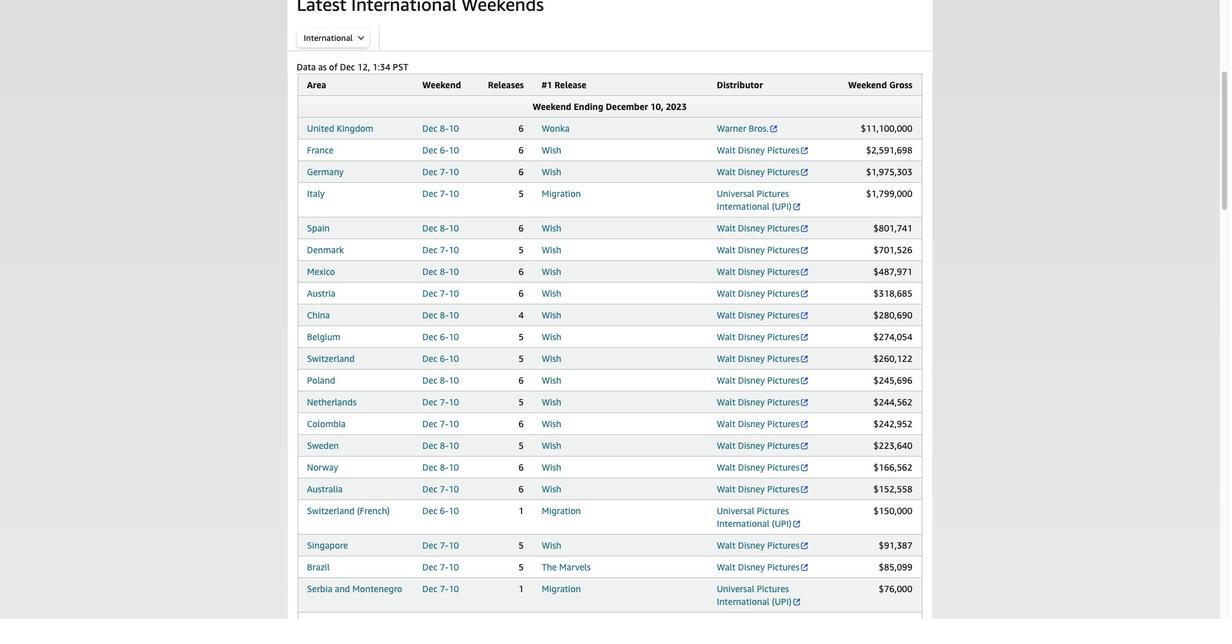 Task type: describe. For each thing, give the bounding box(es) containing it.
walt disney pictures for $85,099
[[717, 562, 800, 573]]

disney for $245,696
[[738, 375, 765, 386]]

distributor
[[717, 79, 763, 90]]

poland
[[307, 375, 335, 386]]

wish for poland
[[542, 375, 561, 386]]

10,
[[650, 101, 664, 112]]

serbia
[[307, 584, 332, 595]]

data as of dec 12, 1:34 pst
[[297, 61, 408, 72]]

1:34
[[372, 61, 390, 72]]

wish link for colombia
[[542, 419, 561, 430]]

norway
[[307, 462, 338, 473]]

poland link
[[307, 375, 335, 386]]

universal for $76,000
[[717, 584, 754, 595]]

(french)
[[357, 506, 390, 517]]

pictures for $85,099
[[767, 562, 800, 573]]

walt for $166,562
[[717, 462, 736, 473]]

colombia
[[307, 419, 346, 430]]

austria link
[[307, 288, 336, 299]]

wish for australia
[[542, 484, 561, 495]]

dec 7-10 for germany
[[422, 166, 459, 177]]

wish link for sweden
[[542, 440, 561, 451]]

walt disney pictures link for $280,690
[[717, 310, 809, 321]]

the marvels link
[[542, 562, 591, 573]]

bros.
[[749, 123, 769, 134]]

dec for norway
[[422, 462, 437, 473]]

dec 7-10 for italy
[[422, 188, 459, 199]]

10 for mexico
[[449, 266, 459, 277]]

the marvels
[[542, 562, 591, 573]]

8- for sweden
[[440, 440, 449, 451]]

brazil
[[307, 562, 330, 573]]

december
[[606, 101, 648, 112]]

walt for $91,387
[[717, 540, 736, 551]]

brazil link
[[307, 562, 330, 573]]

$150,000
[[874, 506, 913, 517]]

$76,000
[[879, 584, 913, 595]]

disney for $85,099
[[738, 562, 765, 573]]

italy link
[[307, 188, 325, 199]]

disney for $274,054
[[738, 332, 765, 342]]

8- for china
[[440, 310, 449, 321]]

dec for spain
[[422, 223, 437, 234]]

7- for australia
[[440, 484, 449, 495]]

of
[[329, 61, 338, 72]]

warner
[[717, 123, 746, 134]]

6 for australia
[[519, 484, 524, 495]]

walt disney pictures for $166,562
[[717, 462, 800, 473]]

the
[[542, 562, 557, 573]]

disney for $801,741
[[738, 223, 765, 234]]

austria
[[307, 288, 336, 299]]

walt disney pictures link for $91,387
[[717, 540, 809, 551]]

wish for mexico
[[542, 266, 561, 277]]

mexico link
[[307, 266, 335, 277]]

and
[[335, 584, 350, 595]]

belgium
[[307, 332, 340, 342]]

5 for sweden
[[519, 440, 524, 451]]

wish link for norway
[[542, 462, 561, 473]]

wish for germany
[[542, 166, 561, 177]]

france link
[[307, 145, 334, 156]]

walt disney pictures link for $318,685
[[717, 288, 809, 299]]

walt disney pictures link for $152,558
[[717, 484, 809, 495]]

$1,799,000
[[866, 188, 913, 199]]

$152,558
[[874, 484, 913, 495]]

dec 7-10 link for germany
[[422, 166, 459, 177]]

serbia and montenegro link
[[307, 584, 402, 595]]

belgium link
[[307, 332, 340, 342]]

dec for switzerland (french)
[[422, 506, 437, 517]]

disney for $280,690
[[738, 310, 765, 321]]

10 for united kingdom
[[449, 123, 459, 134]]

walt disney pictures for $318,685
[[717, 288, 800, 299]]

pictures for $91,387
[[767, 540, 800, 551]]

switzerland (french) link
[[307, 506, 390, 517]]

1 for dec 7-10
[[519, 584, 524, 595]]

$85,099
[[879, 562, 913, 573]]

pictures for $801,741
[[767, 223, 800, 234]]

wish for colombia
[[542, 419, 561, 430]]

10 for netherlands
[[449, 397, 459, 408]]

wish for sweden
[[542, 440, 561, 451]]

dec for italy
[[422, 188, 437, 199]]

dec for france
[[422, 145, 437, 156]]

migration for switzerland (french)
[[542, 506, 581, 517]]

walt for $244,562
[[717, 397, 736, 408]]

dec 6-10 for switzerland
[[422, 353, 459, 364]]

italy
[[307, 188, 325, 199]]

dec 6-10 link for switzerland (french)
[[422, 506, 459, 517]]

dec 7-10 for denmark
[[422, 245, 459, 255]]

australia link
[[307, 484, 343, 495]]

$2,591,698
[[866, 145, 913, 156]]

montenegro
[[352, 584, 402, 595]]

warner bros. link
[[717, 123, 778, 134]]

universal pictures international (upi) for $150,000
[[717, 506, 792, 529]]

pictures for $166,562
[[767, 462, 800, 473]]

spain
[[307, 223, 330, 234]]

dec 8-10 link for china
[[422, 310, 459, 321]]

dropdown image
[[358, 35, 364, 40]]

12,
[[357, 61, 370, 72]]

dec 8-10 for united kingdom
[[422, 123, 459, 134]]

mexico
[[307, 266, 335, 277]]

$701,526
[[874, 245, 913, 255]]

weekend gross
[[848, 79, 913, 90]]

walt for $223,640
[[717, 440, 736, 451]]

dec 8-10 for mexico
[[422, 266, 459, 277]]

dec 8-10 for norway
[[422, 462, 459, 473]]

dec for singapore
[[422, 540, 437, 551]]

7- for austria
[[440, 288, 449, 299]]

walt disney pictures for $280,690
[[717, 310, 800, 321]]

10 for italy
[[449, 188, 459, 199]]

$166,562
[[874, 462, 913, 473]]

2023
[[666, 101, 687, 112]]

netherlands
[[307, 397, 357, 408]]

pictures for $260,122
[[767, 353, 800, 364]]

international for switzerland (french)
[[717, 519, 770, 529]]

wish for norway
[[542, 462, 561, 473]]

wish link for netherlands
[[542, 397, 561, 408]]

dec 8-10 for china
[[422, 310, 459, 321]]

dec 7-10 link for australia
[[422, 484, 459, 495]]

$245,696
[[874, 375, 913, 386]]

walt disney pictures link for $85,099
[[717, 562, 809, 573]]

switzerland (french)
[[307, 506, 390, 517]]

universal pictures international (upi) for $76,000
[[717, 584, 792, 608]]

$242,952
[[874, 419, 913, 430]]

germany link
[[307, 166, 344, 177]]

walt disney pictures for $701,526
[[717, 245, 800, 255]]

#1 release
[[542, 79, 586, 90]]

wish for china
[[542, 310, 561, 321]]

walt disney pictures for $244,562
[[717, 397, 800, 408]]

wish link for australia
[[542, 484, 561, 495]]

switzerland for switzerland link on the bottom of page
[[307, 353, 355, 364]]

$260,122
[[874, 353, 913, 364]]

china link
[[307, 310, 330, 321]]

australia
[[307, 484, 343, 495]]

disney for $242,952
[[738, 419, 765, 430]]

weekend ending december 10, 2023
[[533, 101, 687, 112]]

wish for switzerland
[[542, 353, 561, 364]]

dec for mexico
[[422, 266, 437, 277]]

universal pictures international (upi) link for $76,000
[[717, 584, 801, 608]]

walt disney pictures for $260,122
[[717, 353, 800, 364]]

$223,640
[[874, 440, 913, 451]]

dec 6-10 link for belgium
[[422, 332, 459, 342]]

4
[[519, 310, 524, 321]]

walt for $2,591,698
[[717, 145, 736, 156]]

pictures for $318,685
[[767, 288, 800, 299]]

weekend for weekend
[[422, 79, 461, 90]]

1 for dec 6-10
[[519, 506, 524, 517]]



Task type: locate. For each thing, give the bounding box(es) containing it.
walt for $245,696
[[717, 375, 736, 386]]

2 vertical spatial universal pictures international (upi)
[[717, 584, 792, 608]]

14 walt disney pictures link from the top
[[717, 462, 809, 473]]

8 walt from the top
[[717, 332, 736, 342]]

0 vertical spatial universal pictures international (upi) link
[[717, 188, 801, 212]]

universal for $1,799,000
[[717, 188, 754, 199]]

$280,690
[[874, 310, 913, 321]]

united kingdom
[[307, 123, 373, 134]]

dec 6-10 for france
[[422, 145, 459, 156]]

1 7- from the top
[[440, 166, 449, 177]]

13 walt disney pictures from the top
[[717, 440, 800, 451]]

switzerland down australia link
[[307, 506, 355, 517]]

5
[[519, 188, 524, 199], [519, 245, 524, 255], [519, 332, 524, 342], [519, 353, 524, 364], [519, 397, 524, 408], [519, 440, 524, 451], [519, 540, 524, 551], [519, 562, 524, 573]]

3 universal pictures international (upi) from the top
[[717, 584, 792, 608]]

12 wish link from the top
[[542, 419, 561, 430]]

migration
[[542, 188, 581, 199], [542, 506, 581, 517], [542, 584, 581, 595]]

5 6 from the top
[[519, 266, 524, 277]]

5 walt disney pictures link from the top
[[717, 266, 809, 277]]

as
[[318, 61, 327, 72]]

2 dec 6-10 link from the top
[[422, 332, 459, 342]]

7 dec 7-10 from the top
[[422, 484, 459, 495]]

14 walt disney pictures from the top
[[717, 462, 800, 473]]

2 walt disney pictures link from the top
[[717, 166, 809, 177]]

7- for denmark
[[440, 245, 449, 255]]

4 disney from the top
[[738, 245, 765, 255]]

1 vertical spatial migration
[[542, 506, 581, 517]]

spain link
[[307, 223, 330, 234]]

switzerland
[[307, 353, 355, 364], [307, 506, 355, 517]]

14 wish from the top
[[542, 462, 561, 473]]

wish link
[[542, 145, 561, 156], [542, 166, 561, 177], [542, 223, 561, 234], [542, 245, 561, 255], [542, 266, 561, 277], [542, 288, 561, 299], [542, 310, 561, 321], [542, 332, 561, 342], [542, 353, 561, 364], [542, 375, 561, 386], [542, 397, 561, 408], [542, 419, 561, 430], [542, 440, 561, 451], [542, 462, 561, 473], [542, 484, 561, 495], [542, 540, 561, 551]]

2 vertical spatial universal pictures international (upi) link
[[717, 584, 801, 608]]

wish for belgium
[[542, 332, 561, 342]]

0 vertical spatial universal
[[717, 188, 754, 199]]

switzerland link
[[307, 353, 355, 364]]

dec 8-10 link
[[422, 123, 459, 134], [422, 223, 459, 234], [422, 266, 459, 277], [422, 310, 459, 321], [422, 375, 459, 386], [422, 440, 459, 451], [422, 462, 459, 473]]

16 walt disney pictures from the top
[[717, 540, 800, 551]]

6 for france
[[519, 145, 524, 156]]

dec 7-10 for singapore
[[422, 540, 459, 551]]

1 vertical spatial 1
[[519, 584, 524, 595]]

6 dec 8-10 from the top
[[422, 440, 459, 451]]

dec 8-10 link for sweden
[[422, 440, 459, 451]]

1 switzerland from the top
[[307, 353, 355, 364]]

2 dec 8-10 link from the top
[[422, 223, 459, 234]]

6 walt from the top
[[717, 288, 736, 299]]

walt disney pictures
[[717, 145, 800, 156], [717, 166, 800, 177], [717, 223, 800, 234], [717, 245, 800, 255], [717, 266, 800, 277], [717, 288, 800, 299], [717, 310, 800, 321], [717, 332, 800, 342], [717, 353, 800, 364], [717, 375, 800, 386], [717, 397, 800, 408], [717, 419, 800, 430], [717, 440, 800, 451], [717, 462, 800, 473], [717, 484, 800, 495], [717, 540, 800, 551], [717, 562, 800, 573]]

international
[[304, 33, 353, 43], [717, 201, 770, 212], [717, 519, 770, 529], [717, 597, 770, 608]]

5 dec 7-10 from the top
[[422, 397, 459, 408]]

#1
[[542, 79, 552, 90]]

9 walt disney pictures link from the top
[[717, 353, 809, 364]]

1 migration from the top
[[542, 188, 581, 199]]

6 for spain
[[519, 223, 524, 234]]

8- for norway
[[440, 462, 449, 473]]

wonka link
[[542, 123, 570, 134]]

migration link
[[542, 188, 581, 199], [542, 506, 581, 517], [542, 584, 581, 595]]

9 7- from the top
[[440, 562, 449, 573]]

17 10 from the top
[[449, 484, 459, 495]]

6 dec 8-10 link from the top
[[422, 440, 459, 451]]

dec 8-10 link for united kingdom
[[422, 123, 459, 134]]

china
[[307, 310, 330, 321]]

3 wish from the top
[[542, 223, 561, 234]]

0 vertical spatial (upi)
[[772, 201, 792, 212]]

dec 7-10 for austria
[[422, 288, 459, 299]]

$244,562
[[874, 397, 913, 408]]

sweden link
[[307, 440, 339, 451]]

dec for austria
[[422, 288, 437, 299]]

dec
[[340, 61, 355, 72], [422, 123, 437, 134], [422, 145, 437, 156], [422, 166, 437, 177], [422, 188, 437, 199], [422, 223, 437, 234], [422, 245, 437, 255], [422, 266, 437, 277], [422, 288, 437, 299], [422, 310, 437, 321], [422, 332, 437, 342], [422, 353, 437, 364], [422, 375, 437, 386], [422, 397, 437, 408], [422, 419, 437, 430], [422, 440, 437, 451], [422, 462, 437, 473], [422, 484, 437, 495], [422, 506, 437, 517], [422, 540, 437, 551], [422, 562, 437, 573], [422, 584, 437, 595]]

10 for brazil
[[449, 562, 459, 573]]

5 for switzerland
[[519, 353, 524, 364]]

1 vertical spatial switzerland
[[307, 506, 355, 517]]

11 walt from the top
[[717, 397, 736, 408]]

pictures for $274,054
[[767, 332, 800, 342]]

5 dec 8-10 link from the top
[[422, 375, 459, 386]]

9 walt from the top
[[717, 353, 736, 364]]

3 universal from the top
[[717, 584, 754, 595]]

walt disney pictures link for $1,975,303
[[717, 166, 809, 177]]

10
[[449, 123, 459, 134], [449, 145, 459, 156], [449, 166, 459, 177], [449, 188, 459, 199], [449, 223, 459, 234], [449, 245, 459, 255], [449, 266, 459, 277], [449, 288, 459, 299], [449, 310, 459, 321], [449, 332, 459, 342], [449, 353, 459, 364], [449, 375, 459, 386], [449, 397, 459, 408], [449, 419, 459, 430], [449, 440, 459, 451], [449, 462, 459, 473], [449, 484, 459, 495], [449, 506, 459, 517], [449, 540, 459, 551], [449, 562, 459, 573], [449, 584, 459, 595]]

$274,054
[[874, 332, 913, 342]]

release
[[555, 79, 586, 90]]

7 walt disney pictures from the top
[[717, 310, 800, 321]]

$487,971
[[874, 266, 913, 277]]

universal pictures international (upi) for $1,799,000
[[717, 188, 792, 212]]

6 for austria
[[519, 288, 524, 299]]

wonka
[[542, 123, 570, 134]]

dec 6-10
[[422, 145, 459, 156], [422, 332, 459, 342], [422, 353, 459, 364], [422, 506, 459, 517]]

france
[[307, 145, 334, 156]]

ending
[[574, 101, 603, 112]]

4 wish from the top
[[542, 245, 561, 255]]

germany
[[307, 166, 344, 177]]

10 walt disney pictures link from the top
[[717, 375, 809, 386]]

5 for singapore
[[519, 540, 524, 551]]

dec 8-10 link for spain
[[422, 223, 459, 234]]

5 for netherlands
[[519, 397, 524, 408]]

2 universal from the top
[[717, 506, 754, 517]]

7 disney from the top
[[738, 310, 765, 321]]

pictures for $244,562
[[767, 397, 800, 408]]

8 wish from the top
[[542, 332, 561, 342]]

pictures for $152,558
[[767, 484, 800, 495]]

wish for netherlands
[[542, 397, 561, 408]]

6 for poland
[[519, 375, 524, 386]]

15 walt disney pictures link from the top
[[717, 484, 809, 495]]

9 dec 7-10 from the top
[[422, 562, 459, 573]]

2 vertical spatial migration
[[542, 584, 581, 595]]

4 walt disney pictures from the top
[[717, 245, 800, 255]]

united
[[307, 123, 334, 134]]

6- for switzerland (french)
[[440, 506, 449, 517]]

universal pictures international (upi) link for $150,000
[[717, 506, 801, 529]]

releases
[[488, 79, 524, 90]]

dec 7-10
[[422, 166, 459, 177], [422, 188, 459, 199], [422, 245, 459, 255], [422, 288, 459, 299], [422, 397, 459, 408], [422, 419, 459, 430], [422, 484, 459, 495], [422, 540, 459, 551], [422, 562, 459, 573], [422, 584, 459, 595]]

11 wish link from the top
[[542, 397, 561, 408]]

denmark
[[307, 245, 344, 255]]

2 wish from the top
[[542, 166, 561, 177]]

$318,685
[[874, 288, 913, 299]]

3 dec 8-10 link from the top
[[422, 266, 459, 277]]

$801,741
[[874, 223, 913, 234]]

netherlands link
[[307, 397, 357, 408]]

0 vertical spatial universal pictures international (upi)
[[717, 188, 792, 212]]

7 wish from the top
[[542, 310, 561, 321]]

16 walt disney pictures link from the top
[[717, 540, 809, 551]]

wish link for singapore
[[542, 540, 561, 551]]

7- for serbia and montenegro
[[440, 584, 449, 595]]

9 6 from the top
[[519, 462, 524, 473]]

gross
[[889, 79, 913, 90]]

11 walt disney pictures from the top
[[717, 397, 800, 408]]

disney
[[738, 145, 765, 156], [738, 166, 765, 177], [738, 223, 765, 234], [738, 245, 765, 255], [738, 266, 765, 277], [738, 288, 765, 299], [738, 310, 765, 321], [738, 332, 765, 342], [738, 353, 765, 364], [738, 375, 765, 386], [738, 397, 765, 408], [738, 419, 765, 430], [738, 440, 765, 451], [738, 462, 765, 473], [738, 484, 765, 495], [738, 540, 765, 551], [738, 562, 765, 573]]

walt disney pictures link for $223,640
[[717, 440, 809, 451]]

3 migration from the top
[[542, 584, 581, 595]]

pictures
[[767, 145, 800, 156], [767, 166, 800, 177], [757, 188, 789, 199], [767, 223, 800, 234], [767, 245, 800, 255], [767, 266, 800, 277], [767, 288, 800, 299], [767, 310, 800, 321], [767, 332, 800, 342], [767, 353, 800, 364], [767, 375, 800, 386], [767, 397, 800, 408], [767, 419, 800, 430], [767, 440, 800, 451], [767, 462, 800, 473], [767, 484, 800, 495], [757, 506, 789, 517], [767, 540, 800, 551], [767, 562, 800, 573], [757, 584, 789, 595]]

13 walt from the top
[[717, 440, 736, 451]]

dec for belgium
[[422, 332, 437, 342]]

10 for spain
[[449, 223, 459, 234]]

4 5 from the top
[[519, 353, 524, 364]]

dec for germany
[[422, 166, 437, 177]]

4 6 from the top
[[519, 223, 524, 234]]

0 vertical spatial switzerland
[[307, 353, 355, 364]]

pictures for $1,975,303
[[767, 166, 800, 177]]

7-
[[440, 166, 449, 177], [440, 188, 449, 199], [440, 245, 449, 255], [440, 288, 449, 299], [440, 397, 449, 408], [440, 419, 449, 430], [440, 484, 449, 495], [440, 540, 449, 551], [440, 562, 449, 573], [440, 584, 449, 595]]

denmark link
[[307, 245, 344, 255]]

walt
[[717, 145, 736, 156], [717, 166, 736, 177], [717, 223, 736, 234], [717, 245, 736, 255], [717, 266, 736, 277], [717, 288, 736, 299], [717, 310, 736, 321], [717, 332, 736, 342], [717, 353, 736, 364], [717, 375, 736, 386], [717, 397, 736, 408], [717, 419, 736, 430], [717, 440, 736, 451], [717, 462, 736, 473], [717, 484, 736, 495], [717, 540, 736, 551], [717, 562, 736, 573]]

4 8- from the top
[[440, 310, 449, 321]]

1 vertical spatial universal
[[717, 506, 754, 517]]

6- for france
[[440, 145, 449, 156]]

international for serbia and montenegro
[[717, 597, 770, 608]]

10 wish link from the top
[[542, 375, 561, 386]]

10 for denmark
[[449, 245, 459, 255]]

$91,387
[[879, 540, 913, 551]]

serbia and montenegro
[[307, 584, 402, 595]]

12 disney from the top
[[738, 419, 765, 430]]

wish link for austria
[[542, 288, 561, 299]]

walt disney pictures for $245,696
[[717, 375, 800, 386]]

dec 6-10 link for france
[[422, 145, 459, 156]]

1 disney from the top
[[738, 145, 765, 156]]

8 7- from the top
[[440, 540, 449, 551]]

12 10 from the top
[[449, 375, 459, 386]]

marvels
[[559, 562, 591, 573]]

2 horizontal spatial weekend
[[848, 79, 887, 90]]

3 disney from the top
[[738, 223, 765, 234]]

6 for norway
[[519, 462, 524, 473]]

1 migration link from the top
[[542, 188, 581, 199]]

1 dec 8-10 link from the top
[[422, 123, 459, 134]]

5 dec 8-10 from the top
[[422, 375, 459, 386]]

dec 7-10 link for denmark
[[422, 245, 459, 255]]

colombia link
[[307, 419, 346, 430]]

1 vertical spatial migration link
[[542, 506, 581, 517]]

1 universal pictures international (upi) from the top
[[717, 188, 792, 212]]

dec 7-10 link for italy
[[422, 188, 459, 199]]

10 wish from the top
[[542, 375, 561, 386]]

norway link
[[307, 462, 338, 473]]

6 disney from the top
[[738, 288, 765, 299]]

7 wish link from the top
[[542, 310, 561, 321]]

wish
[[542, 145, 561, 156], [542, 166, 561, 177], [542, 223, 561, 234], [542, 245, 561, 255], [542, 266, 561, 277], [542, 288, 561, 299], [542, 310, 561, 321], [542, 332, 561, 342], [542, 353, 561, 364], [542, 375, 561, 386], [542, 397, 561, 408], [542, 419, 561, 430], [542, 440, 561, 451], [542, 462, 561, 473], [542, 484, 561, 495], [542, 540, 561, 551]]

dec for switzerland
[[422, 353, 437, 364]]

sweden
[[307, 440, 339, 451]]

3 dec 7-10 link from the top
[[422, 245, 459, 255]]

7 walt disney pictures link from the top
[[717, 310, 809, 321]]

dec 6-10 for switzerland (french)
[[422, 506, 459, 517]]

10 for norway
[[449, 462, 459, 473]]

dec 6-10 link for switzerland
[[422, 353, 459, 364]]

8 wish link from the top
[[542, 332, 561, 342]]

5 for brazil
[[519, 562, 524, 573]]

area
[[307, 79, 326, 90]]

6 walt disney pictures from the top
[[717, 288, 800, 299]]

pictures for $701,526
[[767, 245, 800, 255]]

1 universal pictures international (upi) link from the top
[[717, 188, 801, 212]]

wish link for denmark
[[542, 245, 561, 255]]

walt disney pictures link
[[717, 145, 809, 156], [717, 166, 809, 177], [717, 223, 809, 234], [717, 245, 809, 255], [717, 266, 809, 277], [717, 288, 809, 299], [717, 310, 809, 321], [717, 332, 809, 342], [717, 353, 809, 364], [717, 375, 809, 386], [717, 397, 809, 408], [717, 419, 809, 430], [717, 440, 809, 451], [717, 462, 809, 473], [717, 484, 809, 495], [717, 540, 809, 551], [717, 562, 809, 573]]

disney for $260,122
[[738, 353, 765, 364]]

dec 7-10 link for singapore
[[422, 540, 459, 551]]

united kingdom link
[[307, 123, 373, 134]]

6 wish link from the top
[[542, 288, 561, 299]]

walt disney pictures for $223,640
[[717, 440, 800, 451]]

3 5 from the top
[[519, 332, 524, 342]]

dec 7-10 link for austria
[[422, 288, 459, 299]]

3 walt disney pictures from the top
[[717, 223, 800, 234]]

3 10 from the top
[[449, 166, 459, 177]]

(upi) for $76,000
[[772, 597, 792, 608]]

1 vertical spatial (upi)
[[772, 519, 792, 529]]

3 walt from the top
[[717, 223, 736, 234]]

weekend for weekend gross
[[848, 79, 887, 90]]

(upi) for $1,799,000
[[772, 201, 792, 212]]

4 7- from the top
[[440, 288, 449, 299]]

8-
[[440, 123, 449, 134], [440, 223, 449, 234], [440, 266, 449, 277], [440, 310, 449, 321], [440, 375, 449, 386], [440, 440, 449, 451], [440, 462, 449, 473]]

1 vertical spatial universal pictures international (upi) link
[[717, 506, 801, 529]]

1
[[519, 506, 524, 517], [519, 584, 524, 595]]

dec 7-10 link for colombia
[[422, 419, 459, 430]]

5 7- from the top
[[440, 397, 449, 408]]

universal pictures international (upi)
[[717, 188, 792, 212], [717, 506, 792, 529], [717, 584, 792, 608]]

7 dec 8-10 link from the top
[[422, 462, 459, 473]]

dec 7-10 link for brazil
[[422, 562, 459, 573]]

$11,100,000
[[861, 123, 913, 134]]

0 vertical spatial migration link
[[542, 188, 581, 199]]

14 disney from the top
[[738, 462, 765, 473]]

10 disney from the top
[[738, 375, 765, 386]]

11 walt disney pictures link from the top
[[717, 397, 809, 408]]

6- for switzerland
[[440, 353, 449, 364]]

walt disney pictures link for $260,122
[[717, 353, 809, 364]]

dec 7-10 link for serbia and montenegro
[[422, 584, 459, 595]]

7 5 from the top
[[519, 540, 524, 551]]

walt disney pictures link for $166,562
[[717, 462, 809, 473]]

1 dec 6-10 link from the top
[[422, 145, 459, 156]]

weekend
[[422, 79, 461, 90], [848, 79, 887, 90], [533, 101, 571, 112]]

wish link for belgium
[[542, 332, 561, 342]]

wish link for switzerland
[[542, 353, 561, 364]]

1 vertical spatial universal pictures international (upi)
[[717, 506, 792, 529]]

2 1 from the top
[[519, 584, 524, 595]]

10 walt disney pictures from the top
[[717, 375, 800, 386]]

1 5 from the top
[[519, 188, 524, 199]]

13 wish link from the top
[[542, 440, 561, 451]]

1 horizontal spatial weekend
[[533, 101, 571, 112]]

10 for colombia
[[449, 419, 459, 430]]

8 walt disney pictures from the top
[[717, 332, 800, 342]]

6
[[519, 123, 524, 134], [519, 145, 524, 156], [519, 166, 524, 177], [519, 223, 524, 234], [519, 266, 524, 277], [519, 288, 524, 299], [519, 375, 524, 386], [519, 419, 524, 430], [519, 462, 524, 473], [519, 484, 524, 495]]

(upi)
[[772, 201, 792, 212], [772, 519, 792, 529], [772, 597, 792, 608]]

walt for $152,558
[[717, 484, 736, 495]]

6 6 from the top
[[519, 288, 524, 299]]

switzerland down belgium link at the bottom of page
[[307, 353, 355, 364]]

10 walt from the top
[[717, 375, 736, 386]]

0 vertical spatial migration
[[542, 188, 581, 199]]

warner bros.
[[717, 123, 769, 134]]

7 dec 8-10 from the top
[[422, 462, 459, 473]]

3 6 from the top
[[519, 166, 524, 177]]

pst
[[393, 61, 408, 72]]

wish for denmark
[[542, 245, 561, 255]]

2 vertical spatial migration link
[[542, 584, 581, 595]]

wish link for france
[[542, 145, 561, 156]]

dec 6-10 for belgium
[[422, 332, 459, 342]]

10 for switzerland (french)
[[449, 506, 459, 517]]

5 8- from the top
[[440, 375, 449, 386]]

singapore
[[307, 540, 348, 551]]

switzerland for switzerland (french)
[[307, 506, 355, 517]]

$1,975,303
[[866, 166, 913, 177]]

4 dec 6-10 link from the top
[[422, 506, 459, 517]]

10 for austria
[[449, 288, 459, 299]]

1 walt disney pictures from the top
[[717, 145, 800, 156]]

0 vertical spatial 1
[[519, 506, 524, 517]]

5 for italy
[[519, 188, 524, 199]]

dec 7-10 for brazil
[[422, 562, 459, 573]]

singapore link
[[307, 540, 348, 551]]

4 10 from the top
[[449, 188, 459, 199]]

wish for spain
[[542, 223, 561, 234]]

17 disney from the top
[[738, 562, 765, 573]]

1 universal from the top
[[717, 188, 754, 199]]

(upi) for $150,000
[[772, 519, 792, 529]]

3 walt disney pictures link from the top
[[717, 223, 809, 234]]

wish link for poland
[[542, 375, 561, 386]]

0 horizontal spatial weekend
[[422, 79, 461, 90]]

2 vertical spatial (upi)
[[772, 597, 792, 608]]

6-
[[440, 145, 449, 156], [440, 332, 449, 342], [440, 353, 449, 364], [440, 506, 449, 517]]

8- for mexico
[[440, 266, 449, 277]]

wish link for spain
[[542, 223, 561, 234]]

disney for $1,975,303
[[738, 166, 765, 177]]

18 10 from the top
[[449, 506, 459, 517]]

dec 6-10 link
[[422, 145, 459, 156], [422, 332, 459, 342], [422, 353, 459, 364], [422, 506, 459, 517]]

11 10 from the top
[[449, 353, 459, 364]]

dec 8-10 link for mexico
[[422, 266, 459, 277]]

data
[[297, 61, 316, 72]]

2 vertical spatial universal
[[717, 584, 754, 595]]

disney for $701,526
[[738, 245, 765, 255]]

kingdom
[[337, 123, 373, 134]]



Task type: vqa. For each thing, say whether or not it's contained in the screenshot.
6th DEC 7-10
yes



